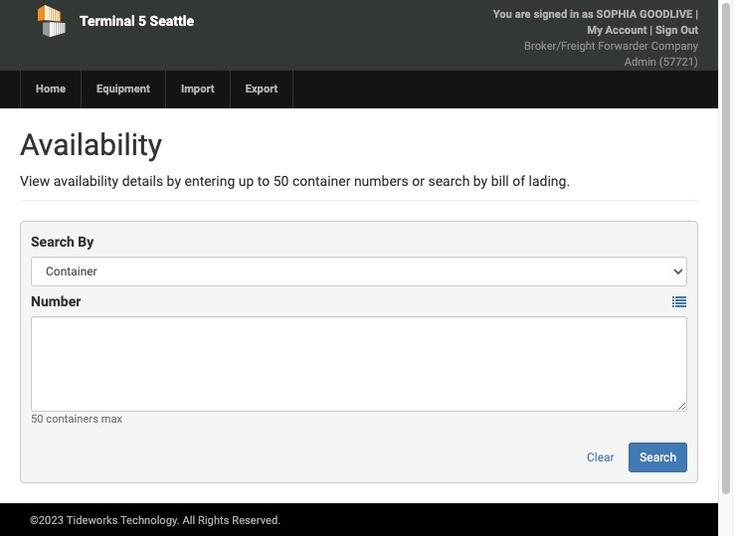 Task type: vqa. For each thing, say whether or not it's contained in the screenshot.
e-Mail SLCPAYMENTS@SSAMARINE.COM with copy of check/overnight slip, if applicable.  Make sure to include Terminal and container number(s).
no



Task type: locate. For each thing, give the bounding box(es) containing it.
my account link
[[588, 24, 647, 37]]

search for search
[[640, 451, 677, 465]]

50 left the "containers"
[[31, 413, 43, 426]]

5
[[138, 13, 146, 29]]

©2023 tideworks technology. all rights reserved.
[[30, 515, 281, 527]]

| up out
[[696, 8, 699, 21]]

search inside button
[[640, 451, 677, 465]]

rights
[[198, 515, 229, 527]]

1 horizontal spatial search
[[640, 451, 677, 465]]

admin
[[625, 56, 657, 69]]

equipment link
[[81, 71, 165, 108]]

export
[[245, 83, 278, 96]]

by left the bill
[[474, 173, 488, 189]]

container
[[293, 173, 351, 189]]

by
[[78, 234, 94, 250]]

by
[[167, 173, 181, 189], [474, 173, 488, 189]]

0 horizontal spatial |
[[650, 24, 653, 37]]

|
[[696, 8, 699, 21], [650, 24, 653, 37]]

1 vertical spatial 50
[[31, 413, 43, 426]]

terminal 5 seattle link
[[20, 0, 285, 42]]

sign out link
[[656, 24, 699, 37]]

1 horizontal spatial 50
[[273, 173, 289, 189]]

signed
[[534, 8, 568, 21]]

1 horizontal spatial |
[[696, 8, 699, 21]]

or
[[412, 173, 425, 189]]

0 vertical spatial 50
[[273, 173, 289, 189]]

50
[[273, 173, 289, 189], [31, 413, 43, 426]]

50 right to at the top left of page
[[273, 173, 289, 189]]

search
[[31, 234, 74, 250], [640, 451, 677, 465]]

1 vertical spatial |
[[650, 24, 653, 37]]

0 horizontal spatial search
[[31, 234, 74, 250]]

number
[[31, 294, 81, 310]]

search
[[428, 173, 470, 189]]

reserved.
[[232, 515, 281, 527]]

0 horizontal spatial by
[[167, 173, 181, 189]]

| left sign
[[650, 24, 653, 37]]

0 vertical spatial |
[[696, 8, 699, 21]]

import
[[181, 83, 215, 96]]

view
[[20, 173, 50, 189]]

show list image
[[673, 296, 687, 310]]

search button
[[629, 443, 688, 473]]

©2023 tideworks
[[30, 515, 118, 527]]

out
[[681, 24, 699, 37]]

goodlive
[[640, 8, 693, 21]]

search right clear 'button'
[[640, 451, 677, 465]]

search left by
[[31, 234, 74, 250]]

my
[[588, 24, 603, 37]]

by right details on the left top of page
[[167, 173, 181, 189]]

numbers
[[354, 173, 409, 189]]

of
[[513, 173, 526, 189]]

search for search by
[[31, 234, 74, 250]]

1 vertical spatial search
[[640, 451, 677, 465]]

lading.
[[529, 173, 570, 189]]

as
[[582, 8, 594, 21]]

search by
[[31, 234, 94, 250]]

clear button
[[576, 443, 626, 473]]

0 horizontal spatial 50
[[31, 413, 43, 426]]

details
[[122, 173, 163, 189]]

1 horizontal spatial by
[[474, 173, 488, 189]]

company
[[652, 40, 699, 53]]

(57721)
[[660, 56, 699, 69]]

0 vertical spatial search
[[31, 234, 74, 250]]

equipment
[[97, 83, 150, 96]]



Task type: describe. For each thing, give the bounding box(es) containing it.
to
[[258, 173, 270, 189]]

sign
[[656, 24, 678, 37]]

up
[[239, 173, 254, 189]]

account
[[606, 24, 647, 37]]

availability
[[20, 127, 162, 162]]

export link
[[230, 71, 293, 108]]

forwarder
[[598, 40, 649, 53]]

50 containers max
[[31, 413, 123, 426]]

are
[[515, 8, 531, 21]]

bill
[[491, 173, 509, 189]]

1 by from the left
[[167, 173, 181, 189]]

clear
[[587, 451, 615, 465]]

broker/freight
[[525, 40, 596, 53]]

you are signed in as sophia goodlive | my account | sign out broker/freight forwarder company admin (57721)
[[493, 8, 699, 69]]

import link
[[165, 71, 230, 108]]

sophia
[[597, 8, 637, 21]]

terminal
[[80, 13, 135, 29]]

availability
[[53, 173, 119, 189]]

containers
[[46, 413, 98, 426]]

in
[[570, 8, 579, 21]]

Number text field
[[31, 316, 688, 412]]

you
[[493, 8, 512, 21]]

max
[[101, 413, 123, 426]]

entering
[[185, 173, 235, 189]]

all
[[183, 515, 195, 527]]

seattle
[[150, 13, 194, 29]]

home
[[36, 83, 66, 96]]

home link
[[20, 71, 81, 108]]

technology.
[[120, 515, 180, 527]]

terminal 5 seattle
[[80, 13, 194, 29]]

2 by from the left
[[474, 173, 488, 189]]

view availability details by entering up to 50 container numbers or search by bill of lading.
[[20, 173, 570, 189]]



